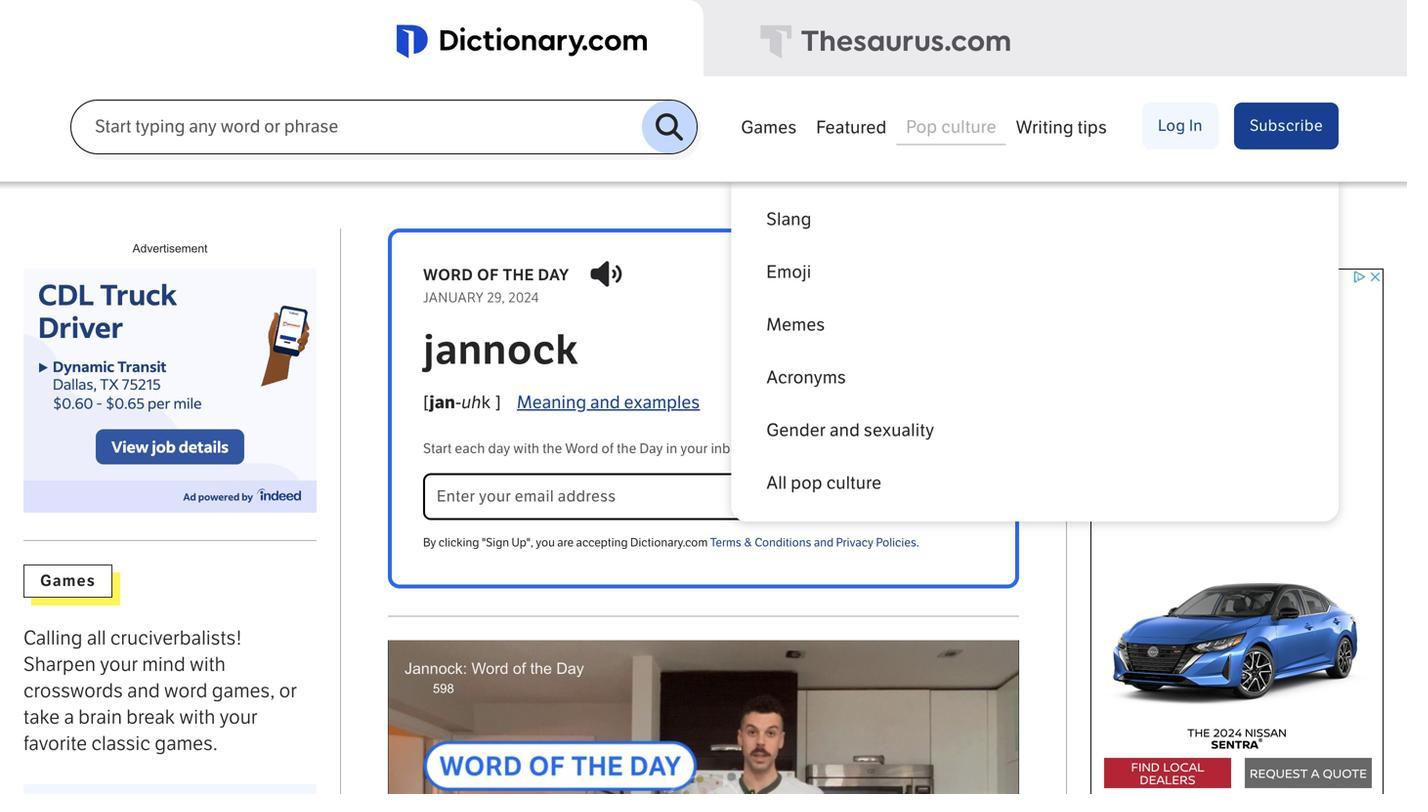 Task type: describe. For each thing, give the bounding box(es) containing it.
video player region
[[388, 641, 1020, 795]]

0 horizontal spatial day
[[488, 441, 511, 457]]

jannock:
[[405, 660, 467, 678]]

sign up button
[[789, 474, 984, 521]]

29,
[[487, 290, 505, 306]]

word inside video player region
[[472, 660, 509, 678]]

all pop culture
[[767, 473, 882, 494]]

0 vertical spatial your
[[681, 441, 708, 457]]

1 vertical spatial games
[[40, 572, 96, 591]]

1 advertisement element from the left
[[23, 269, 317, 513]]

]
[[495, 393, 501, 414]]

classic
[[91, 732, 151, 756]]

meaning and examples
[[517, 393, 700, 414]]

2 advertisement element from the left
[[1091, 269, 1384, 795]]

examples
[[624, 393, 700, 414]]

acronyms link
[[743, 352, 1327, 405]]

favorite
[[23, 732, 87, 756]]

daily crossword image
[[23, 785, 317, 795]]

jannock
[[423, 326, 579, 375]]

writing
[[1016, 117, 1074, 138]]

sexuality
[[864, 420, 935, 441]]

log in
[[1159, 116, 1203, 135]]

games.
[[155, 732, 218, 756]]

and up start each day with the word of the day in your inbox!
[[590, 393, 620, 414]]

cruciverbalists!
[[110, 627, 242, 650]]

day inside video player region
[[557, 660, 584, 678]]

Enter your email address text field
[[423, 474, 789, 521]]

by clicking "sign up", you are accepting dictionary.com terms & conditions and privacy policies.
[[423, 536, 920, 550]]

sign up
[[858, 487, 915, 506]]

&
[[744, 536, 753, 550]]

in
[[1190, 116, 1203, 135]]

culture inside "link"
[[942, 117, 997, 138]]

1 horizontal spatial day
[[538, 266, 570, 285]]

[ jan - uh k ]
[[423, 393, 501, 414]]

gender
[[767, 420, 826, 441]]

january 29, 2024
[[423, 290, 539, 306]]

meaning
[[517, 393, 587, 414]]

featured link
[[807, 108, 897, 145]]

games inside pages menu element
[[741, 117, 797, 138]]

dictionary.com
[[630, 536, 708, 550]]

2 vertical spatial with
[[179, 706, 215, 730]]

pop culture link
[[897, 107, 1007, 145]]

conditions
[[755, 536, 812, 550]]

featured
[[817, 117, 887, 138]]

are
[[557, 536, 574, 550]]

0 vertical spatial word
[[423, 266, 474, 285]]

log
[[1159, 116, 1186, 135]]

0 vertical spatial day
[[640, 441, 663, 457]]

-
[[456, 393, 462, 414]]

pages menu element
[[732, 100, 1339, 522]]

word
[[164, 680, 208, 703]]

slang
[[767, 209, 812, 230]]

terms
[[710, 536, 742, 550]]

598
[[433, 682, 454, 696]]

privacy
[[836, 536, 874, 550]]

sign
[[858, 487, 891, 506]]

or
[[279, 680, 297, 703]]

1 vertical spatial with
[[190, 653, 226, 677]]

2024
[[509, 290, 539, 306]]

0 horizontal spatial your
[[100, 653, 138, 677]]

slang link
[[743, 194, 1327, 246]]

clicking
[[439, 536, 479, 550]]

january
[[423, 290, 484, 306]]

uh
[[462, 393, 482, 414]]

calling all cruciverbalists! sharpen your mind with crosswords and word games, or take a brain break with your favorite classic games.
[[23, 627, 297, 756]]

all
[[767, 473, 787, 494]]

jannock: word of the day
[[405, 660, 584, 678]]



Task type: locate. For each thing, give the bounding box(es) containing it.
break
[[126, 706, 175, 730]]

0 horizontal spatial of
[[477, 266, 499, 285]]

writing tips
[[1016, 117, 1108, 138]]

of inside video player region
[[513, 660, 526, 678]]

advertisement
[[133, 242, 208, 255]]

advertisement element
[[23, 269, 317, 513], [1091, 269, 1384, 795]]

0 horizontal spatial games
[[40, 572, 96, 591]]

inbox!
[[711, 441, 750, 457]]

games
[[741, 117, 797, 138], [40, 572, 96, 591]]

2 vertical spatial of
[[513, 660, 526, 678]]

word up january
[[423, 266, 474, 285]]

memes link
[[743, 299, 1327, 352]]

up",
[[512, 536, 534, 550]]

by
[[423, 536, 436, 550]]

log in button
[[1143, 103, 1219, 150]]

you
[[536, 536, 555, 550]]

1 horizontal spatial advertisement element
[[1091, 269, 1384, 795]]

with
[[514, 441, 540, 457], [190, 653, 226, 677], [179, 706, 215, 730]]

of
[[477, 266, 499, 285], [602, 441, 614, 457], [513, 660, 526, 678]]

up
[[894, 487, 915, 506]]

accepting
[[576, 536, 628, 550]]

culture
[[942, 117, 997, 138], [827, 473, 882, 494]]

pop
[[791, 473, 823, 494]]

the inside video player region
[[530, 660, 552, 678]]

1 vertical spatial of
[[602, 441, 614, 457]]

1 vertical spatial culture
[[827, 473, 882, 494]]

0 vertical spatial culture
[[942, 117, 997, 138]]

the
[[503, 266, 534, 285], [543, 441, 562, 457], [617, 441, 637, 457], [530, 660, 552, 678]]

1 vertical spatial day
[[488, 441, 511, 457]]

2 horizontal spatial of
[[602, 441, 614, 457]]

gender and sexuality link
[[743, 405, 1327, 457]]

meaning and examples link
[[517, 389, 700, 417]]

1 horizontal spatial day
[[640, 441, 663, 457]]

start
[[423, 441, 452, 457]]

day
[[538, 266, 570, 285], [488, 441, 511, 457]]

with up games.
[[179, 706, 215, 730]]

games left featured
[[741, 117, 797, 138]]

1 vertical spatial day
[[557, 660, 584, 678]]

all pop culture link
[[743, 457, 1327, 510]]

with up word
[[190, 653, 226, 677]]

and
[[590, 393, 620, 414], [830, 420, 860, 441], [814, 536, 834, 550], [127, 680, 160, 703]]

day
[[640, 441, 663, 457], [557, 660, 584, 678]]

1 vertical spatial your
[[100, 653, 138, 677]]

each
[[455, 441, 485, 457]]

writing tips link
[[1007, 108, 1117, 145]]

your
[[681, 441, 708, 457], [100, 653, 138, 677], [220, 706, 258, 730]]

with down the meaning on the left of the page
[[514, 441, 540, 457]]

your down all
[[100, 653, 138, 677]]

k
[[482, 393, 491, 414]]

policies.
[[876, 536, 920, 550]]

calling
[[23, 627, 83, 650]]

sharpen
[[23, 653, 96, 677]]

word right jannock: in the left of the page
[[472, 660, 509, 678]]

in
[[666, 441, 678, 457]]

0 horizontal spatial advertisement element
[[23, 269, 317, 513]]

games up calling
[[40, 572, 96, 591]]

memes
[[767, 315, 825, 336]]

start each day with the word of the day in your inbox!
[[423, 441, 750, 457]]

mind
[[142, 653, 186, 677]]

games link
[[732, 108, 807, 145]]

0 vertical spatial games
[[741, 117, 797, 138]]

emoji link
[[743, 246, 1327, 299]]

tips
[[1078, 117, 1108, 138]]

switch site tab list
[[0, 0, 1408, 79]]

acronyms
[[767, 368, 846, 389]]

and inside calling all cruciverbalists! sharpen your mind with crosswords and word games, or take a brain break with your favorite classic games.
[[127, 680, 160, 703]]

and left privacy
[[814, 536, 834, 550]]

word
[[423, 266, 474, 285], [565, 441, 599, 457], [472, 660, 509, 678]]

0 vertical spatial with
[[514, 441, 540, 457]]

Start typing any word or phrase text field
[[72, 116, 642, 139]]

subscribe
[[1250, 116, 1324, 135]]

"sign
[[482, 536, 509, 550]]

jannock link
[[423, 326, 984, 375]]

1 horizontal spatial your
[[220, 706, 258, 730]]

a
[[64, 706, 74, 730]]

take
[[23, 706, 60, 730]]

[
[[423, 393, 430, 414]]

all
[[87, 627, 106, 650]]

and right gender on the bottom right of the page
[[830, 420, 860, 441]]

emoji
[[767, 262, 812, 283]]

crosswords
[[23, 680, 123, 703]]

and inside pages menu element
[[830, 420, 860, 441]]

brain
[[78, 706, 122, 730]]

day up 2024
[[538, 266, 570, 285]]

0 vertical spatial of
[[477, 266, 499, 285]]

gender and sexuality
[[767, 420, 935, 441]]

subscribe button
[[1235, 103, 1339, 150]]

terms & conditions and privacy policies. link
[[710, 536, 920, 550]]

2 horizontal spatial your
[[681, 441, 708, 457]]

games,
[[212, 680, 275, 703]]

of down meaning and examples link
[[602, 441, 614, 457]]

1 horizontal spatial games
[[741, 117, 797, 138]]

day right each in the left of the page
[[488, 441, 511, 457]]

your right in
[[681, 441, 708, 457]]

0 vertical spatial day
[[538, 266, 570, 285]]

0 horizontal spatial culture
[[827, 473, 882, 494]]

2 vertical spatial word
[[472, 660, 509, 678]]

and up break
[[127, 680, 160, 703]]

0 horizontal spatial day
[[557, 660, 584, 678]]

1 vertical spatial word
[[565, 441, 599, 457]]

pop
[[907, 117, 938, 138]]

of right jannock: in the left of the page
[[513, 660, 526, 678]]

word down meaning and examples link
[[565, 441, 599, 457]]

pop culture
[[907, 117, 997, 138]]

your down "games,"
[[220, 706, 258, 730]]

1 horizontal spatial culture
[[942, 117, 997, 138]]

word of the day
[[423, 266, 570, 285]]

jan
[[430, 393, 456, 414]]

2 vertical spatial your
[[220, 706, 258, 730]]

1 horizontal spatial of
[[513, 660, 526, 678]]

of up january 29, 2024
[[477, 266, 499, 285]]



Task type: vqa. For each thing, say whether or not it's contained in the screenshot.
from
no



